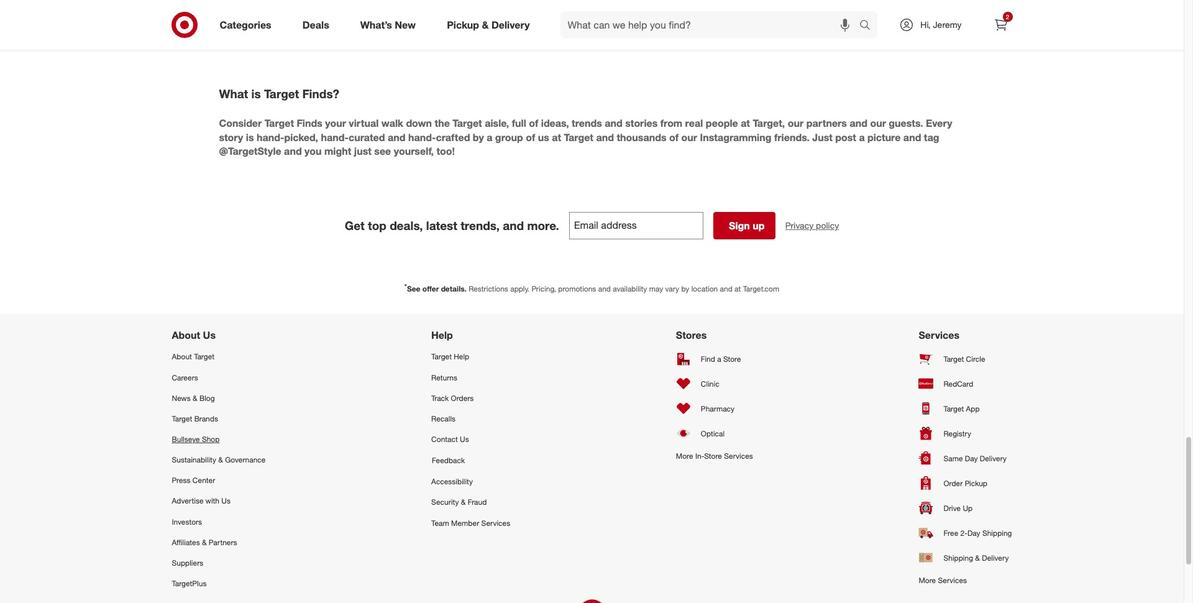 Task type: vqa. For each thing, say whether or not it's contained in the screenshot.
The 'Press'
yes



Task type: describe. For each thing, give the bounding box(es) containing it.
trends,
[[461, 219, 500, 233]]

by inside consider target finds your virtual walk down the target aisle, full of ideas, trends and stories from real people at target, our partners and our guests. every story is hand-picked, hand-curated and hand-crafted by a group of us at target and thousands of our instagramming friends. just post a picture and tag @targetstyle and you might just see yourself, too!
[[473, 131, 484, 143]]

0 horizontal spatial a
[[487, 131, 493, 143]]

latest
[[426, 219, 458, 233]]

optical link
[[676, 421, 754, 446]]

* see offer details. restrictions apply. pricing, promotions and availability may vary by location and at target.com
[[405, 283, 780, 294]]

what's new
[[361, 18, 416, 31]]

& for affiliates
[[202, 538, 207, 547]]

same day delivery
[[944, 454, 1007, 463]]

returns link
[[432, 367, 511, 388]]

hi,
[[921, 19, 931, 30]]

security & fraud
[[432, 498, 487, 507]]

picture
[[868, 131, 901, 143]]

store for in-
[[705, 452, 723, 461]]

us for about us
[[203, 329, 216, 342]]

target circle link
[[919, 347, 1013, 372]]

categories link
[[209, 11, 287, 39]]

blog
[[200, 393, 215, 403]]

more for more in-store services
[[676, 452, 694, 461]]

1 vertical spatial pickup
[[965, 479, 988, 488]]

news & blog link
[[172, 388, 266, 408]]

and down picked,
[[284, 145, 302, 158]]

contact us
[[432, 435, 469, 444]]

target left app
[[944, 404, 965, 413]]

3 hand- from the left
[[408, 131, 436, 143]]

member
[[451, 518, 480, 528]]

target brands
[[172, 414, 218, 423]]

pharmacy
[[701, 404, 735, 413]]

and left availability
[[599, 284, 611, 294]]

down
[[406, 117, 432, 129]]

& for sustainability
[[218, 455, 223, 465]]

apply.
[[511, 284, 530, 294]]

ideas,
[[541, 117, 569, 129]]

careers link
[[172, 367, 266, 388]]

about target link
[[172, 347, 266, 367]]

0 vertical spatial at
[[741, 117, 751, 129]]

investors link
[[172, 512, 266, 532]]

deals,
[[390, 219, 423, 233]]

in-
[[696, 452, 705, 461]]

sign up button
[[714, 212, 776, 240]]

security
[[432, 498, 459, 507]]

you
[[305, 145, 322, 158]]

2 horizontal spatial a
[[860, 131, 865, 143]]

what's
[[361, 18, 392, 31]]

free
[[944, 528, 959, 538]]

curated
[[349, 131, 385, 143]]

services down optical link
[[725, 452, 754, 461]]

availability
[[613, 284, 648, 294]]

just
[[354, 145, 372, 158]]

us
[[538, 131, 550, 143]]

more in-store services
[[676, 452, 754, 461]]

target help
[[432, 352, 470, 362]]

what
[[219, 86, 248, 101]]

too!
[[437, 145, 455, 158]]

track
[[432, 393, 449, 403]]

0 vertical spatial is
[[252, 86, 261, 101]]

is inside consider target finds your virtual walk down the target aisle, full of ideas, trends and stories from real people at target, our partners and our guests. every story is hand-picked, hand-curated and hand-crafted by a group of us at target and thousands of our instagramming friends. just post a picture and tag @targetstyle and you might just see yourself, too!
[[246, 131, 254, 143]]

center
[[193, 476, 215, 485]]

What can we help you find? suggestions appear below search field
[[561, 11, 863, 39]]

us for contact us
[[460, 435, 469, 444]]

tag
[[925, 131, 940, 143]]

target app link
[[919, 396, 1013, 421]]

aisle,
[[485, 117, 509, 129]]

delivery for shipping & delivery
[[983, 553, 1010, 563]]

up
[[964, 504, 973, 513]]

returns
[[432, 373, 458, 382]]

services down shipping & delivery link
[[939, 576, 968, 585]]

1 horizontal spatial our
[[788, 117, 804, 129]]

orders
[[451, 393, 474, 403]]

details.
[[441, 284, 467, 294]]

top
[[368, 219, 387, 233]]

see
[[407, 284, 421, 294]]

track orders link
[[432, 388, 511, 408]]

find
[[701, 354, 716, 364]]

circle
[[967, 354, 986, 364]]

governance
[[225, 455, 266, 465]]

thousands
[[617, 131, 667, 143]]

team
[[432, 518, 449, 528]]

news & blog
[[172, 393, 215, 403]]

categories
[[220, 18, 272, 31]]

security & fraud link
[[432, 492, 511, 513]]

policy
[[817, 220, 840, 231]]

order
[[944, 479, 963, 488]]

from
[[661, 117, 683, 129]]

and down trends
[[597, 131, 614, 143]]

stores
[[676, 329, 707, 342]]

what's new link
[[350, 11, 432, 39]]

same
[[944, 454, 964, 463]]

1 vertical spatial day
[[968, 528, 981, 538]]

advertise
[[172, 497, 204, 506]]

consider target finds your virtual walk down the target aisle, full of ideas, trends and stories from real people at target, our partners and our guests. every story is hand-picked, hand-curated and hand-crafted by a group of us at target and thousands of our instagramming friends. just post a picture and tag @targetstyle and you might just see yourself, too!
[[219, 117, 953, 158]]

deals
[[303, 18, 329, 31]]

1 horizontal spatial a
[[718, 354, 722, 364]]

picked,
[[285, 131, 318, 143]]

target app
[[944, 404, 980, 413]]

friends.
[[775, 131, 810, 143]]

search button
[[855, 11, 885, 41]]

brands
[[194, 414, 218, 423]]

target left circle
[[944, 354, 965, 364]]

delivery for same day delivery
[[981, 454, 1007, 463]]

press center link
[[172, 470, 266, 491]]

target: expect more. pay less. image
[[418, 594, 767, 603]]

affiliates & partners link
[[172, 532, 266, 553]]

target down trends
[[564, 131, 594, 143]]

target up crafted
[[453, 117, 482, 129]]

0 horizontal spatial help
[[432, 329, 453, 342]]

and right 'location'
[[720, 284, 733, 294]]

registry
[[944, 429, 972, 438]]

shipping inside free 2-day shipping link
[[983, 528, 1013, 538]]

may
[[650, 284, 664, 294]]

suppliers link
[[172, 553, 266, 573]]

1 horizontal spatial us
[[222, 497, 231, 506]]

0 vertical spatial pickup
[[447, 18, 479, 31]]

sustainability & governance
[[172, 455, 266, 465]]

find a store link
[[676, 347, 754, 372]]

target down about us
[[194, 352, 215, 362]]



Task type: locate. For each thing, give the bounding box(es) containing it.
2 horizontal spatial our
[[871, 117, 887, 129]]

2-
[[961, 528, 968, 538]]

&
[[482, 18, 489, 31], [193, 393, 197, 403], [218, 455, 223, 465], [461, 498, 466, 507], [202, 538, 207, 547], [976, 553, 981, 563]]

store down optical link
[[705, 452, 723, 461]]

delivery for pickup & delivery
[[492, 18, 530, 31]]

affiliates
[[172, 538, 200, 547]]

0 horizontal spatial us
[[203, 329, 216, 342]]

1 horizontal spatial store
[[724, 354, 742, 364]]

search
[[855, 20, 885, 32]]

day right the same
[[966, 454, 978, 463]]

0 horizontal spatial more
[[676, 452, 694, 461]]

target up returns
[[432, 352, 452, 362]]

1 horizontal spatial help
[[454, 352, 470, 362]]

walk
[[382, 117, 404, 129]]

day right "free" at the right bottom
[[968, 528, 981, 538]]

our
[[788, 117, 804, 129], [871, 117, 887, 129], [682, 131, 698, 143]]

pickup right order
[[965, 479, 988, 488]]

might
[[325, 145, 352, 158]]

pricing,
[[532, 284, 557, 294]]

0 horizontal spatial pickup
[[447, 18, 479, 31]]

services down fraud in the left of the page
[[482, 518, 511, 528]]

and right trends
[[605, 117, 623, 129]]

every
[[927, 117, 953, 129]]

None text field
[[569, 212, 704, 240]]

a right find
[[718, 354, 722, 364]]

a
[[487, 131, 493, 143], [860, 131, 865, 143], [718, 354, 722, 364]]

hand- up @targetstyle in the left of the page
[[257, 131, 285, 143]]

and up post
[[850, 117, 868, 129]]

advertise with us link
[[172, 491, 266, 512]]

more left in-
[[676, 452, 694, 461]]

help up target help
[[432, 329, 453, 342]]

contact us link
[[432, 429, 511, 450]]

of right the "full"
[[529, 117, 539, 129]]

at right us
[[552, 131, 562, 143]]

store
[[724, 354, 742, 364], [705, 452, 723, 461]]

2 vertical spatial delivery
[[983, 553, 1010, 563]]

about up about target
[[172, 329, 200, 342]]

our down the real
[[682, 131, 698, 143]]

guests.
[[889, 117, 924, 129]]

about target
[[172, 352, 215, 362]]

more for more services
[[919, 576, 937, 585]]

hand- down down
[[408, 131, 436, 143]]

1 horizontal spatial more
[[919, 576, 937, 585]]

about for about us
[[172, 329, 200, 342]]

partners
[[209, 538, 237, 547]]

target.com
[[744, 284, 780, 294]]

0 vertical spatial about
[[172, 329, 200, 342]]

help up returns link
[[454, 352, 470, 362]]

crafted
[[436, 131, 470, 143]]

team member services
[[432, 518, 511, 528]]

0 horizontal spatial hand-
[[257, 131, 285, 143]]

target left finds?
[[264, 86, 299, 101]]

2 vertical spatial at
[[735, 284, 741, 294]]

1 vertical spatial shipping
[[944, 553, 974, 563]]

shipping & delivery
[[944, 553, 1010, 563]]

of left us
[[526, 131, 536, 143]]

& for pickup
[[482, 18, 489, 31]]

our up picture
[[871, 117, 887, 129]]

0 horizontal spatial shipping
[[944, 553, 974, 563]]

1 vertical spatial by
[[682, 284, 690, 294]]

help
[[432, 329, 453, 342], [454, 352, 470, 362]]

pickup right new
[[447, 18, 479, 31]]

see
[[375, 145, 391, 158]]

a down aisle,
[[487, 131, 493, 143]]

1 horizontal spatial hand-
[[321, 131, 349, 143]]

at inside * see offer details. restrictions apply. pricing, promotions and availability may vary by location and at target.com
[[735, 284, 741, 294]]

with
[[206, 497, 220, 506]]

redcard
[[944, 379, 974, 389]]

1 vertical spatial more
[[919, 576, 937, 585]]

0 horizontal spatial our
[[682, 131, 698, 143]]

1 hand- from the left
[[257, 131, 285, 143]]

1 vertical spatial store
[[705, 452, 723, 461]]

1 vertical spatial about
[[172, 352, 192, 362]]

clinic
[[701, 379, 720, 389]]

sign
[[729, 220, 750, 232]]

consider
[[219, 117, 262, 129]]

1 horizontal spatial by
[[682, 284, 690, 294]]

drive up
[[944, 504, 973, 513]]

post
[[836, 131, 857, 143]]

careers
[[172, 373, 198, 382]]

0 vertical spatial us
[[203, 329, 216, 342]]

0 vertical spatial delivery
[[492, 18, 530, 31]]

clinic link
[[676, 372, 754, 396]]

and
[[605, 117, 623, 129], [850, 117, 868, 129], [388, 131, 406, 143], [597, 131, 614, 143], [904, 131, 922, 143], [284, 145, 302, 158], [503, 219, 524, 233], [599, 284, 611, 294], [720, 284, 733, 294]]

privacy policy link
[[786, 220, 840, 232]]

full
[[512, 117, 527, 129]]

news
[[172, 393, 191, 403]]

services up target circle
[[919, 329, 960, 342]]

your
[[325, 117, 346, 129]]

track orders
[[432, 393, 474, 403]]

accessibility link
[[432, 472, 511, 492]]

& for security
[[461, 498, 466, 507]]

& for news
[[193, 393, 197, 403]]

what is target finds?
[[219, 86, 340, 101]]

at left target.com
[[735, 284, 741, 294]]

offer
[[423, 284, 439, 294]]

more in-store services link
[[676, 446, 754, 467]]

and left more.
[[503, 219, 524, 233]]

0 vertical spatial help
[[432, 329, 453, 342]]

suppliers
[[172, 558, 203, 568]]

0 vertical spatial day
[[966, 454, 978, 463]]

1 vertical spatial delivery
[[981, 454, 1007, 463]]

0 vertical spatial shipping
[[983, 528, 1013, 538]]

us up about target link at the left of the page
[[203, 329, 216, 342]]

free 2-day shipping
[[944, 528, 1013, 538]]

stories
[[626, 117, 658, 129]]

0 vertical spatial by
[[473, 131, 484, 143]]

delivery
[[492, 18, 530, 31], [981, 454, 1007, 463], [983, 553, 1010, 563]]

store right find
[[724, 354, 742, 364]]

2 about from the top
[[172, 352, 192, 362]]

1 horizontal spatial pickup
[[965, 479, 988, 488]]

feedback button
[[432, 450, 511, 472]]

finds?
[[303, 86, 340, 101]]

shop
[[202, 435, 220, 444]]

promotions
[[559, 284, 597, 294]]

optical
[[701, 429, 725, 438]]

1 vertical spatial help
[[454, 352, 470, 362]]

0 horizontal spatial store
[[705, 452, 723, 461]]

target,
[[753, 117, 786, 129]]

hand- down the your
[[321, 131, 349, 143]]

group
[[496, 131, 523, 143]]

and down guests.
[[904, 131, 922, 143]]

restrictions
[[469, 284, 509, 294]]

2 link
[[988, 11, 1015, 39]]

about for about target
[[172, 352, 192, 362]]

2 horizontal spatial us
[[460, 435, 469, 444]]

us right contact
[[460, 435, 469, 444]]

is up @targetstyle in the left of the page
[[246, 131, 254, 143]]

2 hand- from the left
[[321, 131, 349, 143]]

targetplus link
[[172, 573, 266, 594]]

0 vertical spatial more
[[676, 452, 694, 461]]

1 horizontal spatial shipping
[[983, 528, 1013, 538]]

recalls
[[432, 414, 456, 423]]

bullseye shop
[[172, 435, 220, 444]]

services
[[919, 329, 960, 342], [725, 452, 754, 461], [482, 518, 511, 528], [939, 576, 968, 585]]

press
[[172, 476, 191, 485]]

about us
[[172, 329, 216, 342]]

1 vertical spatial us
[[460, 435, 469, 444]]

and down walk
[[388, 131, 406, 143]]

store for a
[[724, 354, 742, 364]]

2 horizontal spatial hand-
[[408, 131, 436, 143]]

our up friends.
[[788, 117, 804, 129]]

same day delivery link
[[919, 446, 1013, 471]]

shipping & delivery link
[[919, 546, 1013, 571]]

a right post
[[860, 131, 865, 143]]

at up instagramming
[[741, 117, 751, 129]]

by inside * see offer details. restrictions apply. pricing, promotions and availability may vary by location and at target.com
[[682, 284, 690, 294]]

by right crafted
[[473, 131, 484, 143]]

target down news
[[172, 414, 192, 423]]

bullseye shop link
[[172, 429, 266, 450]]

shipping inside shipping & delivery link
[[944, 553, 974, 563]]

is right the what at the top of the page
[[252, 86, 261, 101]]

instagramming
[[701, 131, 772, 143]]

@targetstyle
[[219, 145, 281, 158]]

shipping up more services link
[[944, 553, 974, 563]]

0 vertical spatial store
[[724, 354, 742, 364]]

contact
[[432, 435, 458, 444]]

recalls link
[[432, 408, 511, 429]]

more services
[[919, 576, 968, 585]]

by right vary
[[682, 284, 690, 294]]

1 about from the top
[[172, 329, 200, 342]]

2 vertical spatial us
[[222, 497, 231, 506]]

virtual
[[349, 117, 379, 129]]

target up picked,
[[265, 117, 294, 129]]

more down shipping & delivery link
[[919, 576, 937, 585]]

& for shipping
[[976, 553, 981, 563]]

people
[[706, 117, 739, 129]]

story
[[219, 131, 243, 143]]

affiliates & partners
[[172, 538, 237, 547]]

1 vertical spatial at
[[552, 131, 562, 143]]

privacy policy
[[786, 220, 840, 231]]

shipping up shipping & delivery
[[983, 528, 1013, 538]]

about up the careers
[[172, 352, 192, 362]]

find a store
[[701, 354, 742, 364]]

advertise with us
[[172, 497, 231, 506]]

0 horizontal spatial by
[[473, 131, 484, 143]]

target
[[264, 86, 299, 101], [265, 117, 294, 129], [453, 117, 482, 129], [564, 131, 594, 143], [194, 352, 215, 362], [432, 352, 452, 362], [944, 354, 965, 364], [944, 404, 965, 413], [172, 414, 192, 423]]

of down from
[[670, 131, 679, 143]]

investors
[[172, 517, 202, 526]]

us right with
[[222, 497, 231, 506]]

drive
[[944, 504, 961, 513]]

1 vertical spatial is
[[246, 131, 254, 143]]

order pickup
[[944, 479, 988, 488]]



